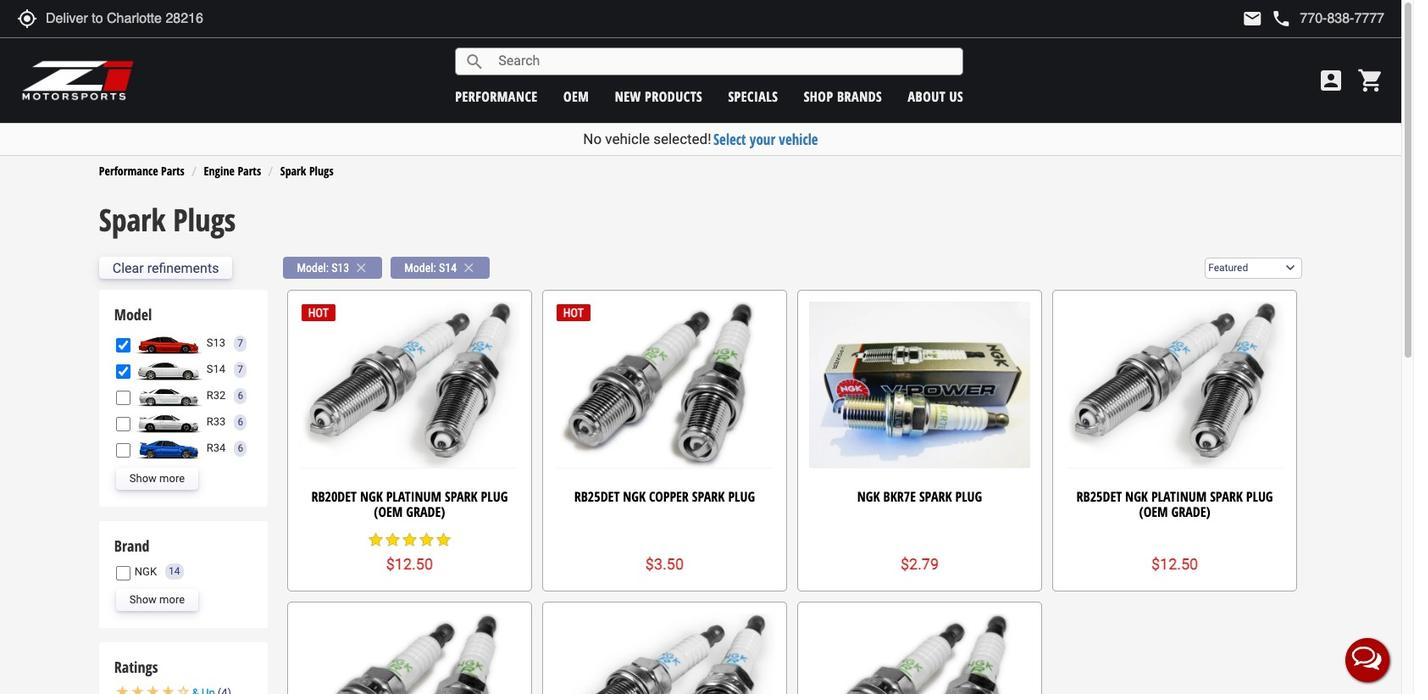 Task type: vqa. For each thing, say whether or not it's contained in the screenshot.
R32
yes



Task type: describe. For each thing, give the bounding box(es) containing it.
account_box link
[[1314, 67, 1349, 94]]

performance
[[99, 163, 158, 179]]

parts for performance parts
[[161, 163, 185, 179]]

rb25det for rb25det ngk copper spark plug
[[574, 487, 620, 506]]

vehicle inside no vehicle selected! select your vehicle
[[605, 131, 650, 147]]

show for brand
[[130, 593, 157, 606]]

clear
[[113, 260, 144, 276]]

star star star star star $12.50
[[367, 532, 452, 573]]

ngk for rb25det ngk platinum spark plug (oem grade)
[[1126, 487, 1148, 506]]

r33
[[207, 415, 226, 428]]

clear refinements button
[[99, 257, 233, 279]]

selected!
[[654, 131, 712, 147]]

model
[[114, 305, 152, 325]]

spark inside rb20det ngk platinum spark plug (oem grade)
[[445, 487, 478, 506]]

bkr7e
[[884, 487, 916, 506]]

model: for model: s14 close
[[405, 261, 436, 275]]

r32
[[207, 389, 226, 402]]

engine
[[204, 163, 235, 179]]

new products link
[[615, 87, 703, 106]]

copper
[[649, 487, 689, 506]]

1 vertical spatial plugs
[[173, 199, 236, 241]]

5 star from the left
[[435, 532, 452, 549]]

search
[[465, 51, 485, 72]]

more for model
[[159, 472, 185, 485]]

z1 motorsports logo image
[[21, 59, 135, 102]]

grade) for rb25det
[[1172, 502, 1211, 521]]

1 star from the left
[[367, 532, 384, 549]]

clear refinements
[[113, 260, 219, 276]]

plug for rb25det ngk platinum spark plug (oem grade)
[[1247, 487, 1274, 506]]

shop brands link
[[804, 87, 883, 106]]

grade) for rb20det
[[406, 502, 445, 521]]

mail
[[1243, 8, 1263, 29]]

oem link
[[564, 87, 589, 106]]

rb25det ngk platinum spark plug (oem grade)
[[1077, 487, 1274, 521]]

specials link
[[728, 87, 778, 106]]

spark plugs link
[[280, 163, 334, 179]]

rb20det ngk platinum spark plug (oem grade)
[[311, 487, 508, 521]]

parts for engine parts
[[238, 163, 261, 179]]

about
[[908, 87, 946, 106]]

nissan 240sx silvia zenki kouki s14 1995 1996 1997 1998 1999 ka24de ka24det sr20det rb26dett z1 motorsports image
[[135, 359, 202, 381]]

ngk for rb25det ngk copper spark plug
[[623, 487, 646, 506]]

specials
[[728, 87, 778, 106]]

performance parts
[[99, 163, 185, 179]]

show for model
[[130, 472, 157, 485]]

new
[[615, 87, 641, 106]]

shopping_cart
[[1358, 67, 1385, 94]]

shop
[[804, 87, 834, 106]]

mail link
[[1243, 8, 1263, 29]]

6 for r33
[[238, 416, 243, 428]]

performance
[[455, 87, 538, 106]]

phone
[[1272, 8, 1292, 29]]

0 horizontal spatial s13
[[207, 336, 226, 349]]

select your vehicle link
[[714, 130, 818, 149]]

nissan 240sx silvia zenki kouki s13 rps13 180sx 1989 1990 1991 1992 1993 1994 ka24e ka24de ka24det sr20det rb26dett z1 motorsports image
[[135, 332, 202, 354]]

your
[[750, 130, 776, 149]]

about us link
[[908, 87, 964, 106]]

new products
[[615, 87, 703, 106]]

brands
[[837, 87, 883, 106]]

s13 inside the model: s13 close
[[332, 261, 349, 275]]

s14 inside model: s14 close
[[439, 261, 457, 275]]

0 horizontal spatial s14
[[207, 363, 226, 375]]

3 plug from the left
[[956, 487, 983, 506]]

platinum for rb25det
[[1152, 487, 1207, 506]]

spark inside rb25det ngk platinum spark plug (oem grade)
[[1211, 487, 1243, 506]]

rb25det for rb25det ngk platinum spark plug (oem grade)
[[1077, 487, 1122, 506]]

close for model: s14 close
[[461, 260, 476, 276]]

7 for s14
[[237, 363, 243, 375]]



Task type: locate. For each thing, give the bounding box(es) containing it.
$12.50 inside star star star star star $12.50
[[386, 555, 433, 573]]

2 rb25det from the left
[[1077, 487, 1122, 506]]

plug
[[481, 487, 508, 506], [728, 487, 755, 506], [956, 487, 983, 506], [1247, 487, 1274, 506]]

ngk bkr7e spark plug
[[858, 487, 983, 506]]

show
[[130, 472, 157, 485], [130, 593, 157, 606]]

1 horizontal spatial s13
[[332, 261, 349, 275]]

brand
[[114, 535, 150, 556]]

6 for r32
[[238, 390, 243, 401]]

ngk inside rb25det ngk platinum spark plug (oem grade)
[[1126, 487, 1148, 506]]

1 vertical spatial 6
[[238, 416, 243, 428]]

2 platinum from the left
[[1152, 487, 1207, 506]]

14
[[169, 566, 180, 577]]

more down nissan skyline coupe sedan r34 gtr gt-r bnr34 gts-t gtst gts awd attesa 1999 2000 2001 2002 rb20det rb25de rb25det rb26dett z1 motorsports image in the bottom of the page
[[159, 472, 185, 485]]

0 horizontal spatial platinum
[[386, 487, 442, 506]]

spark
[[280, 163, 306, 179], [99, 199, 166, 241], [445, 487, 478, 506], [692, 487, 725, 506], [920, 487, 952, 506], [1211, 487, 1243, 506]]

show more button for brand
[[116, 589, 198, 611]]

account_box
[[1318, 67, 1345, 94]]

grade) inside rb20det ngk platinum spark plug (oem grade)
[[406, 502, 445, 521]]

6 right r32
[[238, 390, 243, 401]]

4 star from the left
[[418, 532, 435, 549]]

more
[[159, 472, 185, 485], [159, 593, 185, 606]]

show down brand
[[130, 593, 157, 606]]

6 for r34
[[238, 442, 243, 454]]

1 horizontal spatial close
[[461, 260, 476, 276]]

7 for s13
[[237, 337, 243, 349]]

shop brands
[[804, 87, 883, 106]]

engine parts
[[204, 163, 261, 179]]

products
[[645, 87, 703, 106]]

us
[[950, 87, 964, 106]]

(oem for rb25det
[[1140, 502, 1168, 521]]

close
[[354, 260, 369, 276], [461, 260, 476, 276]]

grade) inside rb25det ngk platinum spark plug (oem grade)
[[1172, 502, 1211, 521]]

ngk for rb20det ngk platinum spark plug (oem grade)
[[360, 487, 383, 506]]

performance parts link
[[99, 163, 185, 179]]

0 vertical spatial show
[[130, 472, 157, 485]]

ratings
[[114, 657, 158, 677]]

0 vertical spatial plugs
[[309, 163, 334, 179]]

2 model: from the left
[[405, 261, 436, 275]]

1 $12.50 from the left
[[386, 555, 433, 573]]

1 show more from the top
[[130, 472, 185, 485]]

plug for rb25det ngk copper spark plug
[[728, 487, 755, 506]]

1 horizontal spatial grade)
[[1172, 502, 1211, 521]]

1 horizontal spatial model:
[[405, 261, 436, 275]]

1 horizontal spatial platinum
[[1152, 487, 1207, 506]]

show more button down 14
[[116, 589, 198, 611]]

1 7 from the top
[[237, 337, 243, 349]]

2 more from the top
[[159, 593, 185, 606]]

show more
[[130, 472, 185, 485], [130, 593, 185, 606]]

1 horizontal spatial (oem
[[1140, 502, 1168, 521]]

nissan skyline coupe sedan r34 gtr gt-r bnr34 gts-t gtst gts awd attesa 1999 2000 2001 2002 rb20det rb25de rb25det rb26dett z1 motorsports image
[[135, 437, 202, 460]]

$12.50 down rb20det ngk platinum spark plug (oem grade)
[[386, 555, 433, 573]]

0 vertical spatial show more button
[[116, 468, 198, 490]]

select
[[714, 130, 746, 149]]

model: inside model: s14 close
[[405, 261, 436, 275]]

rb25det ngk copper spark plug
[[574, 487, 755, 506]]

more down 14
[[159, 593, 185, 606]]

2 plug from the left
[[728, 487, 755, 506]]

0 vertical spatial 7
[[237, 337, 243, 349]]

0 horizontal spatial close
[[354, 260, 369, 276]]

rb25det inside rb25det ngk platinum spark plug (oem grade)
[[1077, 487, 1122, 506]]

6
[[238, 390, 243, 401], [238, 416, 243, 428], [238, 442, 243, 454]]

2 parts from the left
[[238, 163, 261, 179]]

model:
[[297, 261, 329, 275], [405, 261, 436, 275]]

$12.50
[[386, 555, 433, 573], [1152, 555, 1199, 573]]

more for brand
[[159, 593, 185, 606]]

vehicle right the your
[[779, 130, 818, 149]]

1 vertical spatial show
[[130, 593, 157, 606]]

shopping_cart link
[[1354, 67, 1385, 94]]

0 vertical spatial s14
[[439, 261, 457, 275]]

(oem inside rb25det ngk platinum spark plug (oem grade)
[[1140, 502, 1168, 521]]

1 close from the left
[[354, 260, 369, 276]]

parts
[[161, 163, 185, 179], [238, 163, 261, 179]]

1 vertical spatial s13
[[207, 336, 226, 349]]

grade)
[[406, 502, 445, 521], [1172, 502, 1211, 521]]

1 horizontal spatial $12.50
[[1152, 555, 1199, 573]]

plug inside rb25det ngk platinum spark plug (oem grade)
[[1247, 487, 1274, 506]]

1 more from the top
[[159, 472, 185, 485]]

no
[[583, 131, 602, 147]]

oem
[[564, 87, 589, 106]]

spark plugs
[[280, 163, 334, 179], [99, 199, 236, 241]]

1 horizontal spatial rb25det
[[1077, 487, 1122, 506]]

2 $12.50 from the left
[[1152, 555, 1199, 573]]

close for model: s13 close
[[354, 260, 369, 276]]

show more down nissan skyline coupe sedan r34 gtr gt-r bnr34 gts-t gtst gts awd attesa 1999 2000 2001 2002 rb20det rb25de rb25det rb26dett z1 motorsports image in the bottom of the page
[[130, 472, 185, 485]]

platinum
[[386, 487, 442, 506], [1152, 487, 1207, 506]]

1 vertical spatial s14
[[207, 363, 226, 375]]

0 vertical spatial s13
[[332, 261, 349, 275]]

1 parts from the left
[[161, 163, 185, 179]]

s13
[[332, 261, 349, 275], [207, 336, 226, 349]]

1 vertical spatial more
[[159, 593, 185, 606]]

1 grade) from the left
[[406, 502, 445, 521]]

$3.50
[[646, 555, 684, 573]]

$2.79
[[901, 555, 939, 573]]

ngk inside rb20det ngk platinum spark plug (oem grade)
[[360, 487, 383, 506]]

3 6 from the top
[[238, 442, 243, 454]]

2 close from the left
[[461, 260, 476, 276]]

1 horizontal spatial vehicle
[[779, 130, 818, 149]]

platinum for rb20det
[[386, 487, 442, 506]]

0 horizontal spatial grade)
[[406, 502, 445, 521]]

2 star from the left
[[384, 532, 401, 549]]

0 horizontal spatial parts
[[161, 163, 185, 179]]

0 vertical spatial 6
[[238, 390, 243, 401]]

nissan skyline coupe sedan r32 gtr gt-r bnr32 hcr32 hnr32 er32 hr32 fr32 gts-4 gts4 gts-t gtst gts image
[[135, 385, 202, 407]]

2 vertical spatial 6
[[238, 442, 243, 454]]

1 rb25det from the left
[[574, 487, 620, 506]]

1 vertical spatial 7
[[237, 363, 243, 375]]

model: inside the model: s13 close
[[297, 261, 329, 275]]

1 horizontal spatial spark plugs
[[280, 163, 334, 179]]

0 vertical spatial spark plugs
[[280, 163, 334, 179]]

$12.50 down rb25det ngk platinum spark plug (oem grade)
[[1152, 555, 1199, 573]]

ngk
[[360, 487, 383, 506], [623, 487, 646, 506], [858, 487, 880, 506], [1126, 487, 1148, 506], [135, 565, 157, 578]]

0 horizontal spatial model:
[[297, 261, 329, 275]]

0 vertical spatial more
[[159, 472, 185, 485]]

mail phone
[[1243, 8, 1292, 29]]

1 horizontal spatial parts
[[238, 163, 261, 179]]

1 vertical spatial show more button
[[116, 589, 198, 611]]

1 show more button from the top
[[116, 468, 198, 490]]

s14
[[439, 261, 457, 275], [207, 363, 226, 375]]

phone link
[[1272, 8, 1385, 29]]

plug for rb20det ngk platinum spark plug (oem grade)
[[481, 487, 508, 506]]

2 (oem from the left
[[1140, 502, 1168, 521]]

spark plugs up clear refinements
[[99, 199, 236, 241]]

1 plug from the left
[[481, 487, 508, 506]]

0 horizontal spatial rb25det
[[574, 487, 620, 506]]

performance link
[[455, 87, 538, 106]]

vehicle
[[779, 130, 818, 149], [605, 131, 650, 147]]

2 6 from the top
[[238, 416, 243, 428]]

plugs
[[309, 163, 334, 179], [173, 199, 236, 241]]

nissan skyline coupe sedan r33 gtr gt-r bcnr33 enr33 enr33 gts-t gtst gts awd attesa 1995 1996 1997 1998 rb20det rb25de image
[[135, 411, 202, 433]]

show more down 14
[[130, 593, 185, 606]]

engine parts link
[[204, 163, 261, 179]]

0 horizontal spatial spark plugs
[[99, 199, 236, 241]]

1 (oem from the left
[[374, 502, 403, 521]]

parts right engine on the left of page
[[238, 163, 261, 179]]

1 show from the top
[[130, 472, 157, 485]]

2 7 from the top
[[237, 363, 243, 375]]

0 horizontal spatial vehicle
[[605, 131, 650, 147]]

platinum inside rb25det ngk platinum spark plug (oem grade)
[[1152, 487, 1207, 506]]

0 horizontal spatial plugs
[[173, 199, 236, 241]]

2 grade) from the left
[[1172, 502, 1211, 521]]

show more for model
[[130, 472, 185, 485]]

show more for brand
[[130, 593, 185, 606]]

4 plug from the left
[[1247, 487, 1274, 506]]

7
[[237, 337, 243, 349], [237, 363, 243, 375]]

refinements
[[147, 260, 219, 276]]

platinum inside rb20det ngk platinum spark plug (oem grade)
[[386, 487, 442, 506]]

None checkbox
[[116, 338, 130, 352], [116, 390, 130, 405], [116, 417, 130, 431], [116, 566, 130, 581], [116, 338, 130, 352], [116, 390, 130, 405], [116, 417, 130, 431], [116, 566, 130, 581]]

no vehicle selected! select your vehicle
[[583, 130, 818, 149]]

1 vertical spatial show more
[[130, 593, 185, 606]]

6 right r33
[[238, 416, 243, 428]]

model: s13 close
[[297, 260, 369, 276]]

r34
[[207, 441, 226, 454]]

1 vertical spatial spark plugs
[[99, 199, 236, 241]]

0 vertical spatial show more
[[130, 472, 185, 485]]

show more button
[[116, 468, 198, 490], [116, 589, 198, 611]]

1 horizontal spatial plugs
[[309, 163, 334, 179]]

1 platinum from the left
[[386, 487, 442, 506]]

3 star from the left
[[401, 532, 418, 549]]

rb25det
[[574, 487, 620, 506], [1077, 487, 1122, 506]]

(oem
[[374, 502, 403, 521], [1140, 502, 1168, 521]]

1 horizontal spatial s14
[[439, 261, 457, 275]]

star
[[367, 532, 384, 549], [384, 532, 401, 549], [401, 532, 418, 549], [418, 532, 435, 549], [435, 532, 452, 549]]

Search search field
[[485, 48, 963, 75]]

1 6 from the top
[[238, 390, 243, 401]]

2 show from the top
[[130, 593, 157, 606]]

2 show more button from the top
[[116, 589, 198, 611]]

2 show more from the top
[[130, 593, 185, 606]]

rb20det
[[311, 487, 357, 506]]

about us
[[908, 87, 964, 106]]

7 right the nissan 240sx silvia zenki kouki s14 1995 1996 1997 1998 1999 ka24de ka24det sr20det rb26dett z1 motorsports image
[[237, 363, 243, 375]]

my_location
[[17, 8, 37, 29]]

0 horizontal spatial $12.50
[[386, 555, 433, 573]]

spark plugs right 'engine parts' link
[[280, 163, 334, 179]]

6 right r34
[[238, 442, 243, 454]]

show down nissan skyline coupe sedan r34 gtr gt-r bnr34 gts-t gtst gts awd attesa 1999 2000 2001 2002 rb20det rb25de rb25det rb26dett z1 motorsports image in the bottom of the page
[[130, 472, 157, 485]]

model: for model: s13 close
[[297, 261, 329, 275]]

(oem for rb20det
[[374, 502, 403, 521]]

plug inside rb20det ngk platinum spark plug (oem grade)
[[481, 487, 508, 506]]

vehicle right the no
[[605, 131, 650, 147]]

0 horizontal spatial (oem
[[374, 502, 403, 521]]

show more button down nissan skyline coupe sedan r34 gtr gt-r bnr34 gts-t gtst gts awd attesa 1999 2000 2001 2002 rb20det rb25de rb25det rb26dett z1 motorsports image in the bottom of the page
[[116, 468, 198, 490]]

None checkbox
[[116, 364, 130, 379], [116, 443, 130, 457], [116, 364, 130, 379], [116, 443, 130, 457]]

show more button for model
[[116, 468, 198, 490]]

1 model: from the left
[[297, 261, 329, 275]]

(oem inside rb20det ngk platinum spark plug (oem grade)
[[374, 502, 403, 521]]

model: s14 close
[[405, 260, 476, 276]]

parts right performance
[[161, 163, 185, 179]]

7 right nissan 240sx silvia zenki kouki s13 rps13 180sx 1989 1990 1991 1992 1993 1994 ka24e ka24de ka24det sr20det rb26dett z1 motorsports image
[[237, 337, 243, 349]]



